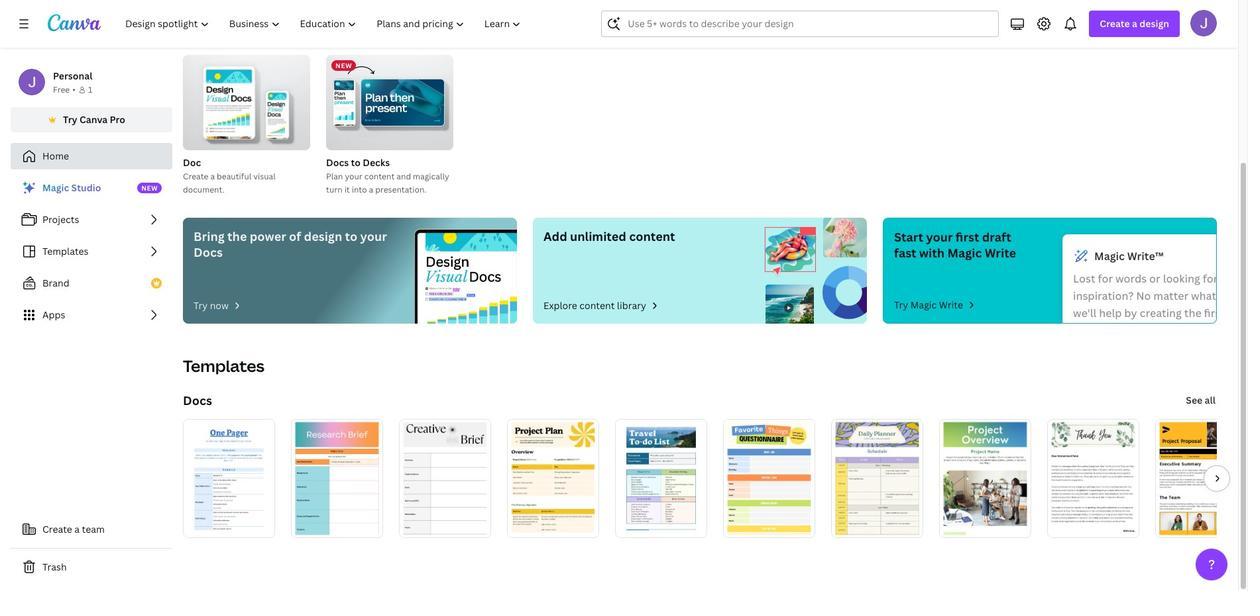 Task type: vqa. For each thing, say whether or not it's contained in the screenshot.
Show pages image
no



Task type: locate. For each thing, give the bounding box(es) containing it.
with
[[919, 245, 945, 261]]

visual
[[253, 171, 276, 182]]

2 horizontal spatial try
[[894, 299, 908, 312]]

docs for docs
[[183, 393, 212, 409]]

a
[[1132, 17, 1138, 30], [210, 171, 215, 182], [369, 184, 373, 196], [74, 524, 80, 536]]

create a team button
[[11, 517, 172, 544]]

docs inside docs to decks plan your content and magically turn it into a presentation.
[[326, 156, 349, 169]]

try inside button
[[63, 113, 77, 126]]

to inside docs to decks plan your content and magically turn it into a presentation.
[[351, 156, 361, 169]]

create a team
[[42, 524, 105, 536]]

1 vertical spatial design
[[304, 229, 342, 245]]

bring
[[194, 229, 225, 245]]

for left some
[[1203, 272, 1218, 286]]

content left library
[[580, 300, 615, 312]]

2 vertical spatial docs
[[183, 393, 212, 409]]

create
[[1100, 17, 1130, 30], [183, 171, 208, 182], [42, 524, 72, 536]]

try for start your first draft fast with magic write
[[894, 299, 908, 312]]

start
[[183, 29, 212, 44], [894, 229, 923, 245]]

1 horizontal spatial try
[[194, 300, 208, 312]]

your up into
[[345, 171, 363, 182]]

None search field
[[602, 11, 999, 37]]

start left writing
[[183, 29, 212, 44]]

1 horizontal spatial for
[[1203, 272, 1218, 286]]

0 horizontal spatial create
[[42, 524, 72, 536]]

magic studio
[[42, 182, 101, 194]]

docs to decks plan your content and magically turn it into a presentation.
[[326, 156, 449, 196]]

see all link
[[1185, 388, 1217, 414]]

a inside doc create a beautiful visual document.
[[210, 171, 215, 182]]

0 horizontal spatial write
[[939, 299, 963, 312]]

try left canva
[[63, 113, 77, 126]]

1 horizontal spatial design
[[1140, 17, 1169, 30]]

add unlimited content
[[544, 229, 675, 245]]

2 horizontal spatial create
[[1100, 17, 1130, 30]]

0 horizontal spatial try
[[63, 113, 77, 126]]

0 horizontal spatial templates
[[42, 245, 89, 258]]

studio
[[71, 182, 101, 194]]

doc
[[183, 156, 201, 169]]

add
[[544, 229, 567, 245]]

0 vertical spatial write
[[985, 245, 1016, 261]]

list
[[11, 175, 172, 329]]

power
[[250, 229, 286, 245]]

design inside dropdown button
[[1140, 17, 1169, 30]]

0 vertical spatial design
[[1140, 17, 1169, 30]]

0 vertical spatial content
[[364, 171, 395, 182]]

or
[[1150, 272, 1161, 286]]

try
[[63, 113, 77, 126], [894, 299, 908, 312], [194, 300, 208, 312]]

1 for from the left
[[1098, 272, 1113, 286]]

decks
[[363, 156, 390, 169]]

design
[[1140, 17, 1169, 30], [304, 229, 342, 245]]

your down into
[[360, 229, 387, 245]]

bring the power of design to your docs
[[194, 229, 387, 261]]

1 horizontal spatial start
[[894, 229, 923, 245]]

1 horizontal spatial content
[[580, 300, 615, 312]]

for right the lost
[[1098, 272, 1113, 286]]

it
[[344, 184, 350, 196]]

1 horizontal spatial templates
[[183, 355, 265, 377]]

design left jacob simon image at the top
[[1140, 17, 1169, 30]]

looking
[[1163, 272, 1200, 286]]

projects link
[[11, 207, 172, 233]]

start inside start your first draft fast with magic write
[[894, 229, 923, 245]]

some
[[1221, 272, 1248, 286]]

0 vertical spatial create
[[1100, 17, 1130, 30]]

docs
[[326, 156, 349, 169], [194, 245, 223, 261], [183, 393, 212, 409]]

1 vertical spatial start
[[894, 229, 923, 245]]

create for create a team
[[42, 524, 72, 536]]

0 vertical spatial to
[[351, 156, 361, 169]]

library
[[617, 300, 646, 312]]

new
[[141, 184, 158, 193]]

docs link
[[183, 393, 212, 409]]

1 vertical spatial create
[[183, 171, 208, 182]]

group
[[183, 50, 310, 150]]

all
[[1205, 394, 1216, 407]]

write down with
[[939, 299, 963, 312]]

1 vertical spatial to
[[345, 229, 357, 245]]

1 vertical spatial templates
[[183, 355, 265, 377]]

start left first
[[894, 229, 923, 245]]

your
[[345, 171, 363, 182], [360, 229, 387, 245], [926, 229, 953, 245]]

magic up 'words'
[[1094, 249, 1125, 264]]

content right unlimited
[[629, 229, 675, 245]]

0 horizontal spatial start
[[183, 29, 212, 44]]

draft
[[982, 229, 1011, 245]]

0 vertical spatial start
[[183, 29, 212, 44]]

start your first draft fast with magic write
[[894, 229, 1016, 261]]

for
[[1098, 272, 1113, 286], [1203, 272, 1218, 286]]

content inside docs to decks plan your content and magically turn it into a presentation.
[[364, 171, 395, 182]]

1 vertical spatial write
[[939, 299, 963, 312]]

create inside dropdown button
[[1100, 17, 1130, 30]]

magically
[[413, 171, 449, 182]]

content down decks
[[364, 171, 395, 182]]

1 vertical spatial docs
[[194, 245, 223, 261]]

now
[[210, 300, 229, 312]]

2 vertical spatial create
[[42, 524, 72, 536]]

magic right with
[[948, 245, 982, 261]]

write inside start your first draft fast with magic write
[[985, 245, 1016, 261]]

templates link
[[11, 239, 172, 265]]

create inside button
[[42, 524, 72, 536]]

0 horizontal spatial for
[[1098, 272, 1113, 286]]

Search search field
[[628, 11, 973, 36]]

your inside docs to decks plan your content and magically turn it into a presentation.
[[345, 171, 363, 182]]

list containing magic studio
[[11, 175, 172, 329]]

see
[[1186, 394, 1203, 407]]

0 vertical spatial templates
[[42, 245, 89, 258]]

start writing
[[183, 29, 256, 44]]

explore content library
[[544, 300, 646, 312]]

your left first
[[926, 229, 953, 245]]

brand
[[42, 277, 69, 290]]

new
[[335, 61, 352, 70]]

1 horizontal spatial create
[[183, 171, 208, 182]]

templates
[[42, 245, 89, 258], [183, 355, 265, 377]]

doc group
[[183, 50, 310, 197]]

to down it
[[345, 229, 357, 245]]

templates up docs link
[[183, 355, 265, 377]]

to
[[351, 156, 361, 169], [345, 229, 357, 245]]

design right of
[[304, 229, 342, 245]]

2 horizontal spatial content
[[629, 229, 675, 245]]

0 horizontal spatial content
[[364, 171, 395, 182]]

try left now
[[194, 300, 208, 312]]

write™
[[1127, 249, 1164, 264]]

0 vertical spatial docs
[[326, 156, 349, 169]]

to left decks
[[351, 156, 361, 169]]

write right first
[[985, 245, 1016, 261]]

1 horizontal spatial write
[[985, 245, 1016, 261]]

magic
[[42, 182, 69, 194], [948, 245, 982, 261], [1094, 249, 1125, 264], [911, 299, 937, 312]]

magic inside start your first draft fast with magic write
[[948, 245, 982, 261]]

0 horizontal spatial design
[[304, 229, 342, 245]]

write
[[985, 245, 1016, 261], [939, 299, 963, 312]]

your inside start your first draft fast with magic write
[[926, 229, 953, 245]]

try down fast
[[894, 299, 908, 312]]

content
[[364, 171, 395, 182], [629, 229, 675, 245], [580, 300, 615, 312]]

start for start writing
[[183, 29, 212, 44]]

templates down 'projects'
[[42, 245, 89, 258]]

jacob simon image
[[1191, 10, 1217, 36]]



Task type: describe. For each thing, give the bounding box(es) containing it.
brand link
[[11, 270, 172, 297]]

create a design button
[[1089, 11, 1180, 37]]

canva
[[80, 113, 108, 126]]

explore
[[544, 300, 577, 312]]

free
[[53, 84, 70, 95]]

•
[[72, 84, 76, 95]]

words
[[1116, 272, 1147, 286]]

of
[[289, 229, 301, 245]]

personal
[[53, 70, 92, 82]]

projects
[[42, 213, 79, 226]]

unlimited
[[570, 229, 626, 245]]

apps link
[[11, 302, 172, 329]]

pro
[[110, 113, 125, 126]]

fast
[[894, 245, 917, 261]]

magic write™
[[1094, 249, 1164, 264]]

magic left studio
[[42, 182, 69, 194]]

free •
[[53, 84, 76, 95]]

into
[[352, 184, 367, 196]]

trash
[[42, 561, 67, 574]]

try canva pro
[[63, 113, 125, 126]]

beautiful
[[217, 171, 251, 182]]

to inside bring the power of design to your docs
[[345, 229, 357, 245]]

a inside docs to decks plan your content and magically turn it into a presentation.
[[369, 184, 373, 196]]

doc create a beautiful visual document.
[[183, 156, 276, 196]]

1
[[88, 84, 92, 95]]

create inside doc create a beautiful visual document.
[[183, 171, 208, 182]]

lost
[[1073, 272, 1096, 286]]

see all
[[1186, 394, 1216, 407]]

and
[[397, 171, 411, 182]]

document.
[[183, 184, 225, 196]]

templates inside list
[[42, 245, 89, 258]]

design inside bring the power of design to your docs
[[304, 229, 342, 245]]

home
[[42, 150, 69, 162]]

try magic write
[[894, 299, 963, 312]]

try for bring the power of design to your docs
[[194, 300, 208, 312]]

team
[[82, 524, 105, 536]]

home link
[[11, 143, 172, 170]]

try canva pro button
[[11, 107, 172, 133]]

create for create a design
[[1100, 17, 1130, 30]]

magic down with
[[911, 299, 937, 312]]

docs for docs to decks plan your content and magically turn it into a presentation.
[[326, 156, 349, 169]]

first
[[956, 229, 979, 245]]

trash link
[[11, 555, 172, 581]]

lost for words or looking for some
[[1073, 272, 1248, 424]]

apps
[[42, 309, 65, 322]]

try now
[[194, 300, 229, 312]]

docs inside bring the power of design to your docs
[[194, 245, 223, 261]]

start for start your first draft fast with magic write
[[894, 229, 923, 245]]

turn
[[326, 184, 343, 196]]

top level navigation element
[[117, 11, 533, 37]]

plan
[[326, 171, 343, 182]]

writing
[[215, 29, 256, 44]]

the
[[227, 229, 247, 245]]

2 vertical spatial content
[[580, 300, 615, 312]]

your inside bring the power of design to your docs
[[360, 229, 387, 245]]

docs to decks group
[[326, 55, 453, 197]]

a inside dropdown button
[[1132, 17, 1138, 30]]

a inside button
[[74, 524, 80, 536]]

2 for from the left
[[1203, 272, 1218, 286]]

1 vertical spatial content
[[629, 229, 675, 245]]

presentation.
[[375, 184, 427, 196]]

create a design
[[1100, 17, 1169, 30]]



